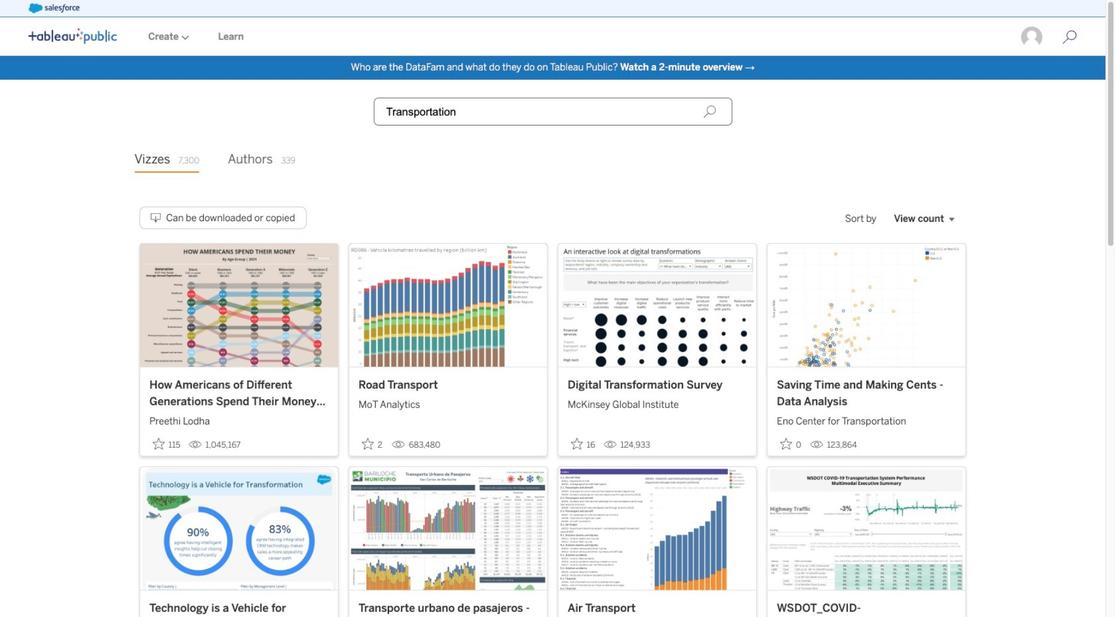 Task type: describe. For each thing, give the bounding box(es) containing it.
gary.orlando image
[[1021, 26, 1044, 49]]

3 add favorite button from the left
[[568, 434, 599, 454]]

1 add favorite image from the left
[[153, 438, 165, 450]]

1 add favorite image from the left
[[362, 438, 374, 450]]

logo image
[[29, 28, 117, 44]]

1 add favorite button from the left
[[150, 434, 184, 454]]



Task type: locate. For each thing, give the bounding box(es) containing it.
2 add favorite image from the left
[[572, 438, 584, 450]]

0 horizontal spatial add favorite image
[[153, 438, 165, 450]]

Add Favorite button
[[150, 434, 184, 454], [359, 434, 388, 454], [568, 434, 599, 454], [778, 434, 806, 454]]

1 horizontal spatial add favorite image
[[572, 438, 584, 450]]

workbook thumbnail image
[[140, 244, 338, 367], [349, 244, 548, 367], [559, 244, 757, 367], [768, 244, 966, 367], [140, 467, 338, 590], [349, 467, 548, 590], [559, 467, 757, 590], [768, 467, 966, 590]]

0 horizontal spatial add favorite image
[[362, 438, 374, 450]]

Search input field
[[374, 98, 733, 126]]

search image
[[704, 105, 717, 118]]

go to search image
[[1049, 30, 1092, 44]]

create image
[[179, 35, 190, 40]]

2 add favorite image from the left
[[781, 438, 793, 450]]

salesforce logo image
[[29, 4, 80, 13]]

add favorite image
[[153, 438, 165, 450], [781, 438, 793, 450]]

1 horizontal spatial add favorite image
[[781, 438, 793, 450]]

4 add favorite button from the left
[[778, 434, 806, 454]]

add favorite image
[[362, 438, 374, 450], [572, 438, 584, 450]]

2 add favorite button from the left
[[359, 434, 388, 454]]



Task type: vqa. For each thing, say whether or not it's contained in the screenshot.
See All
no



